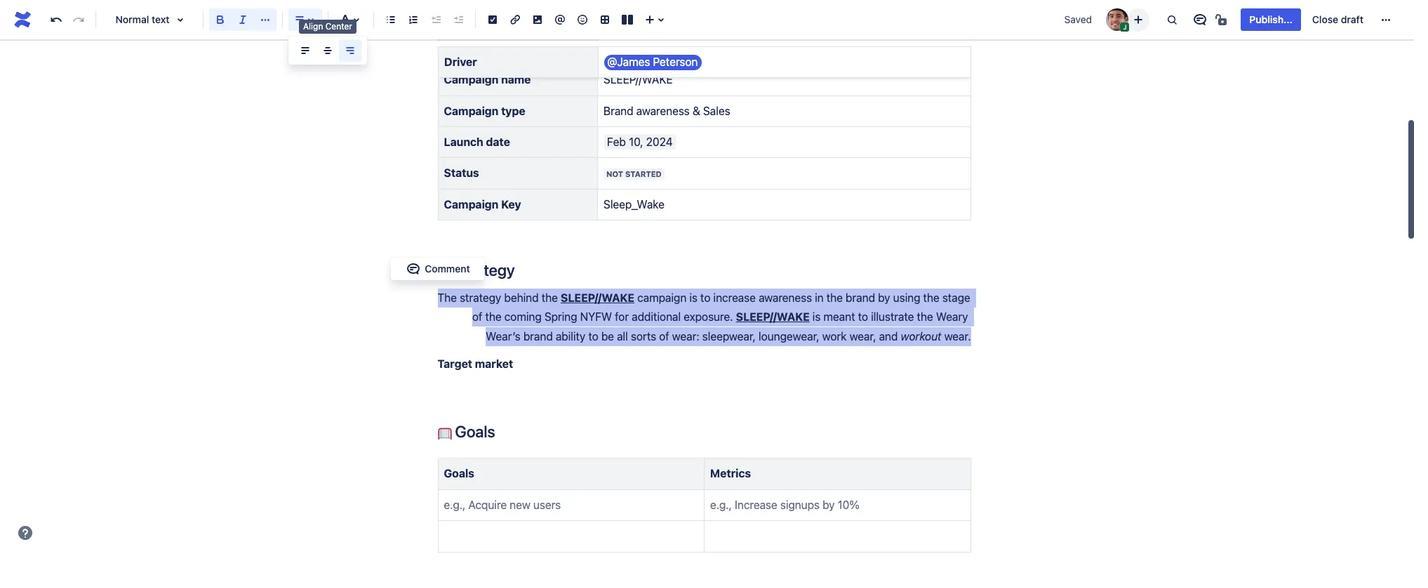 Task type: describe. For each thing, give the bounding box(es) containing it.
bold ⌘b image
[[212, 11, 229, 28]]

janet
[[604, 42, 632, 55]]

align center tooltip
[[299, 20, 357, 34]]

editable content region
[[391, 0, 994, 561]]

comment icon image
[[1193, 11, 1209, 28]]

additional
[[632, 311, 681, 323]]

:notebook_with_decorative_cover: image
[[438, 265, 452, 279]]

@james peterson
[[607, 55, 698, 68]]

knowles
[[635, 42, 677, 55]]

the strategy behind the sleep//wake
[[438, 291, 635, 304]]

& for sales
[[693, 104, 701, 117]]

status
[[444, 167, 479, 179]]

2024
[[646, 135, 673, 148]]

awareness inside campaign is to increase awareness in the brand by using the stage of the coming spring nyfw for additional exposure.
[[759, 291, 812, 304]]

all
[[617, 330, 628, 342]]

align center image
[[319, 42, 336, 59]]

not started
[[607, 169, 662, 179]]

invite to edit image
[[1131, 11, 1148, 28]]

work
[[823, 330, 847, 342]]

italic ⌘i image
[[235, 11, 251, 28]]

campaign name
[[444, 73, 531, 86]]

align
[[303, 21, 323, 32]]

brand awareness & sales
[[604, 104, 731, 117]]

feb 10, 2024
[[607, 135, 673, 148]]

weary
[[937, 311, 969, 323]]

is meant to illustrate the weary wear's brand ability to be all sorts of wear: sleepwear, loungewear, work wear, and
[[486, 311, 971, 342]]

janet knowles & tisha morrel
[[604, 42, 753, 55]]

workout
[[901, 330, 942, 342]]

feb
[[607, 135, 626, 148]]

campaign for campaign name
[[444, 73, 499, 86]]

center
[[326, 21, 352, 32]]

table image
[[597, 11, 614, 28]]

0 horizontal spatial awareness
[[637, 104, 690, 117]]

by
[[878, 291, 891, 304]]

more formatting image
[[257, 11, 274, 28]]

:goal: image
[[438, 426, 452, 440]]

sorts
[[631, 330, 657, 342]]

1 vertical spatial goals
[[444, 467, 475, 480]]

redo ⌘⇧z image
[[70, 11, 87, 28]]

spring
[[545, 311, 578, 323]]

campaign for campaign type
[[444, 104, 499, 117]]

publish... button
[[1242, 8, 1302, 31]]

align left image
[[297, 42, 314, 59]]

numbered list ⌘⇧7 image
[[405, 11, 422, 28]]

wear,
[[850, 330, 877, 342]]

wear.
[[945, 330, 971, 342]]

is inside is meant to illustrate the weary wear's brand ability to be all sorts of wear: sleepwear, loungewear, work wear, and
[[813, 311, 821, 323]]

normal text button
[[102, 4, 197, 35]]

add image, video, or file image
[[529, 11, 546, 28]]

in
[[815, 291, 824, 304]]

saved
[[1065, 13, 1093, 25]]

emoji image
[[574, 11, 591, 28]]

started
[[626, 169, 662, 179]]

10,
[[629, 135, 644, 148]]

illustrate
[[871, 311, 915, 323]]

the inside is meant to illustrate the weary wear's brand ability to be all sorts of wear: sleepwear, loungewear, work wear, and
[[917, 311, 934, 323]]

0 vertical spatial sleep//wake
[[604, 73, 673, 86]]

campaign for campaign key
[[444, 198, 499, 211]]

launch
[[444, 135, 484, 148]]

target
[[438, 357, 473, 370]]

ability
[[556, 330, 586, 342]]

be
[[602, 330, 614, 342]]

close draft
[[1313, 13, 1364, 25]]

campaign type
[[444, 104, 526, 117]]

market
[[475, 357, 513, 370]]

wear:
[[673, 330, 700, 342]]

type
[[501, 104, 526, 117]]

meant
[[824, 311, 856, 323]]



Task type: vqa. For each thing, say whether or not it's contained in the screenshot.
the Jira
no



Task type: locate. For each thing, give the bounding box(es) containing it.
0 horizontal spatial brand
[[524, 330, 553, 342]]

1 vertical spatial to
[[858, 311, 869, 323]]

1 vertical spatial sleep//wake
[[561, 291, 635, 304]]

& up peterson
[[680, 42, 688, 55]]

comment button
[[397, 260, 479, 277]]

0 vertical spatial goals
[[452, 422, 495, 441]]

and
[[880, 330, 898, 342]]

0 vertical spatial awareness
[[637, 104, 690, 117]]

2 vertical spatial sleep//wake
[[736, 311, 810, 323]]

sleepwear,
[[703, 330, 756, 342]]

campaign
[[638, 291, 687, 304]]

comment
[[425, 262, 470, 274]]

the up wear's
[[485, 311, 502, 323]]

normal
[[115, 13, 149, 25]]

peterson
[[653, 55, 698, 68]]

metrics
[[711, 467, 751, 480]]

2 vertical spatial campaign
[[444, 198, 499, 211]]

of right sorts
[[659, 330, 670, 342]]

stage
[[943, 291, 971, 304]]

coming
[[505, 311, 542, 323]]

increase
[[714, 291, 756, 304]]

undo ⌘z image
[[48, 11, 65, 28]]

text
[[152, 13, 170, 25]]

align right image
[[291, 11, 308, 28]]

align center
[[303, 21, 352, 32]]

is down in
[[813, 311, 821, 323]]

the up spring
[[542, 291, 558, 304]]

is
[[690, 291, 698, 304], [813, 311, 821, 323]]

draft
[[1342, 13, 1364, 25]]

& for tisha
[[680, 42, 688, 55]]

exposure.
[[684, 311, 733, 323]]

tisha
[[690, 42, 718, 55]]

james peterson image
[[1107, 8, 1129, 31]]

to inside campaign is to increase awareness in the brand by using the stage of the coming spring nyfw for additional exposure.
[[701, 291, 711, 304]]

is up exposure.
[[690, 291, 698, 304]]

of down strategy
[[472, 311, 483, 323]]

sleep//wake down '@james' on the left top of the page
[[604, 73, 673, 86]]

:goal: image
[[438, 426, 452, 440]]

nyfw
[[580, 311, 612, 323]]

1 horizontal spatial of
[[659, 330, 670, 342]]

strategy
[[460, 291, 502, 304]]

driver
[[444, 55, 477, 68]]

1 vertical spatial brand
[[524, 330, 553, 342]]

0 horizontal spatial of
[[472, 311, 483, 323]]

the
[[438, 291, 457, 304]]

goals down :goal: image
[[444, 467, 475, 480]]

comment image
[[405, 260, 422, 277]]

bullet list ⌘⇧8 image
[[383, 11, 400, 28]]

brand
[[604, 104, 634, 117]]

1 horizontal spatial brand
[[846, 291, 876, 304]]

campaign down "status"
[[444, 198, 499, 211]]

sales
[[704, 104, 731, 117]]

brand inside is meant to illustrate the weary wear's brand ability to be all sorts of wear: sleepwear, loungewear, work wear, and
[[524, 330, 553, 342]]

find and replace image
[[1164, 11, 1181, 28]]

0 horizontal spatial to
[[589, 330, 599, 342]]

1 vertical spatial is
[[813, 311, 821, 323]]

key
[[501, 198, 521, 211]]

normal text
[[115, 13, 170, 25]]

awareness left in
[[759, 291, 812, 304]]

sleep//wake
[[604, 73, 673, 86], [561, 291, 635, 304], [736, 311, 810, 323]]

help image
[[17, 525, 34, 541]]

no restrictions image
[[1215, 11, 1232, 28]]

awareness
[[637, 104, 690, 117], [759, 291, 812, 304]]

2 campaign from the top
[[444, 104, 499, 117]]

to up 'wear,'
[[858, 311, 869, 323]]

to left be
[[589, 330, 599, 342]]

informed
[[444, 42, 493, 55]]

2 horizontal spatial to
[[858, 311, 869, 323]]

date
[[486, 135, 510, 148]]

link image
[[507, 11, 524, 28]]

outdent ⇧tab image
[[428, 11, 444, 28]]

of inside is meant to illustrate the weary wear's brand ability to be all sorts of wear: sleepwear, loungewear, work wear, and
[[659, 330, 670, 342]]

campaign up launch date
[[444, 104, 499, 117]]

workout wear.
[[901, 330, 971, 342]]

0 horizontal spatial is
[[690, 291, 698, 304]]

0 vertical spatial &
[[680, 42, 688, 55]]

1 horizontal spatial &
[[693, 104, 701, 117]]

goals down target market
[[452, 422, 495, 441]]

of inside campaign is to increase awareness in the brand by using the stage of the coming spring nyfw for additional exposure.
[[472, 311, 483, 323]]

brand inside campaign is to increase awareness in the brand by using the stage of the coming spring nyfw for additional exposure.
[[846, 291, 876, 304]]

sleep_wake
[[604, 198, 665, 211]]

brand for by
[[846, 291, 876, 304]]

the up workout
[[917, 311, 934, 323]]

using
[[894, 291, 921, 304]]

align right image
[[342, 42, 359, 59]]

&
[[680, 42, 688, 55], [693, 104, 701, 117]]

name
[[501, 73, 531, 86]]

behind
[[504, 291, 539, 304]]

target market
[[438, 357, 513, 370]]

for
[[615, 311, 629, 323]]

strategy
[[452, 261, 515, 280]]

the right in
[[827, 291, 843, 304]]

mention image
[[552, 11, 569, 28]]

brand down coming
[[524, 330, 553, 342]]

to
[[701, 291, 711, 304], [858, 311, 869, 323], [589, 330, 599, 342]]

sleep//wake up loungewear,
[[736, 311, 810, 323]]

the right using on the right bottom of the page
[[924, 291, 940, 304]]

not
[[607, 169, 624, 179]]

1 vertical spatial &
[[693, 104, 701, 117]]

wear's
[[486, 330, 521, 342]]

campaign
[[444, 73, 499, 86], [444, 104, 499, 117], [444, 198, 499, 211]]

1 vertical spatial awareness
[[759, 291, 812, 304]]

the
[[542, 291, 558, 304], [827, 291, 843, 304], [924, 291, 940, 304], [485, 311, 502, 323], [917, 311, 934, 323]]

& left sales
[[693, 104, 701, 117]]

1 campaign from the top
[[444, 73, 499, 86]]

0 vertical spatial to
[[701, 291, 711, 304]]

of
[[472, 311, 483, 323], [659, 330, 670, 342]]

action item image
[[485, 11, 501, 28]]

1 vertical spatial campaign
[[444, 104, 499, 117]]

3 campaign from the top
[[444, 198, 499, 211]]

brand for ability
[[524, 330, 553, 342]]

layouts image
[[619, 11, 636, 28]]

close
[[1313, 13, 1339, 25]]

campaign down driver on the top of the page
[[444, 73, 499, 86]]

:notebook_with_decorative_cover: image
[[438, 265, 452, 279]]

0 vertical spatial is
[[690, 291, 698, 304]]

to for is
[[701, 291, 711, 304]]

2 vertical spatial to
[[589, 330, 599, 342]]

confluence image
[[11, 8, 34, 31], [11, 8, 34, 31]]

more image
[[1378, 11, 1395, 28]]

publish...
[[1250, 13, 1293, 25]]

is inside campaign is to increase awareness in the brand by using the stage of the coming spring nyfw for additional exposure.
[[690, 291, 698, 304]]

awareness up the 2024 at the top
[[637, 104, 690, 117]]

0 vertical spatial campaign
[[444, 73, 499, 86]]

morrel
[[720, 42, 753, 55]]

loungewear,
[[759, 330, 820, 342]]

1 horizontal spatial to
[[701, 291, 711, 304]]

indent tab image
[[450, 11, 467, 28]]

1 horizontal spatial awareness
[[759, 291, 812, 304]]

0 vertical spatial of
[[472, 311, 483, 323]]

brand left by
[[846, 291, 876, 304]]

to for meant
[[858, 311, 869, 323]]

campaign is to increase awareness in the brand by using the stage of the coming spring nyfw for additional exposure.
[[472, 291, 974, 323]]

1 vertical spatial of
[[659, 330, 670, 342]]

brand
[[846, 291, 876, 304], [524, 330, 553, 342]]

0 horizontal spatial &
[[680, 42, 688, 55]]

sleep//wake up nyfw
[[561, 291, 635, 304]]

campaign key
[[444, 198, 521, 211]]

@james
[[607, 55, 650, 68]]

1 horizontal spatial is
[[813, 311, 821, 323]]

goals
[[452, 422, 495, 441], [444, 467, 475, 480]]

launch date
[[444, 135, 510, 148]]

close draft button
[[1305, 8, 1373, 31]]

0 vertical spatial brand
[[846, 291, 876, 304]]

to up exposure.
[[701, 291, 711, 304]]



